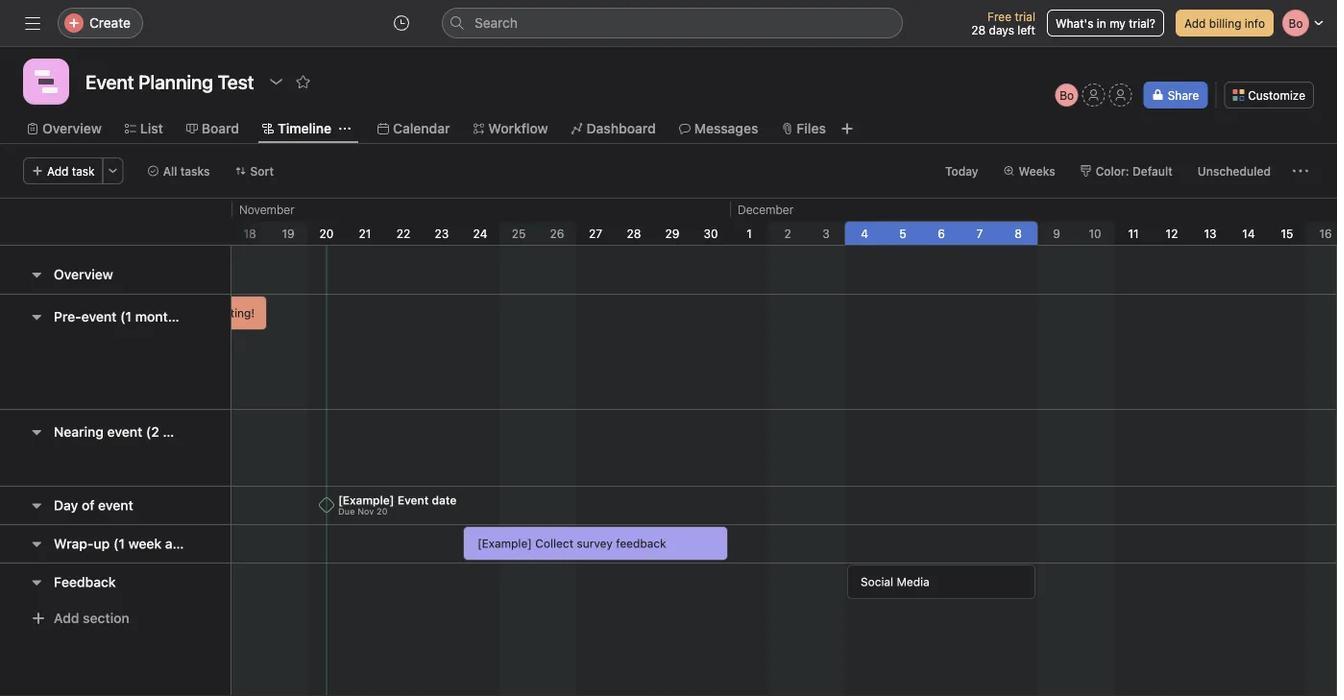 Task type: describe. For each thing, give the bounding box(es) containing it.
[example] event date due nov 20
[[338, 494, 457, 517]]

3
[[822, 227, 830, 240]]

messages
[[694, 121, 758, 136]]

of
[[82, 498, 95, 513]]

day of event button
[[54, 488, 133, 523]]

search
[[475, 15, 518, 31]]

color: default button
[[1072, 158, 1181, 184]]

more actions image
[[1293, 163, 1308, 179]]

14
[[1242, 227, 1255, 240]]

weeks
[[163, 424, 203, 440]]

dashboard link
[[571, 118, 656, 139]]

29
[[665, 227, 680, 240]]

list link
[[125, 118, 163, 139]]

feedback button
[[54, 565, 116, 600]]

[example] for [example] collect survey feedback
[[477, 537, 532, 550]]

info
[[1245, 16, 1265, 30]]

today
[[945, 164, 978, 178]]

nov
[[357, 506, 374, 517]]

meeting!
[[207, 306, 255, 320]]

16
[[1319, 227, 1332, 240]]

all tasks button
[[139, 158, 219, 184]]

bo
[[1060, 88, 1074, 102]]

go) for nearing event (2 weeks to go)
[[223, 424, 244, 440]]

share button
[[1144, 82, 1208, 109]]

board link
[[186, 118, 239, 139]]

create button
[[58, 8, 143, 38]]

add section
[[54, 610, 129, 626]]

days
[[989, 23, 1014, 37]]

event for pre-
[[81, 309, 117, 325]]

23
[[435, 227, 449, 240]]

timeline link
[[262, 118, 331, 139]]

date
[[432, 494, 457, 507]]

21
[[359, 227, 371, 240]]

24
[[473, 227, 487, 240]]

default
[[1132, 164, 1173, 178]]

trial?
[[1129, 16, 1156, 30]]

left
[[1018, 23, 1035, 37]]

what's in my trial? button
[[1047, 10, 1164, 37]]

4
[[861, 227, 868, 240]]

messages link
[[679, 118, 758, 139]]

what's in my trial?
[[1056, 16, 1156, 30]]

weeks button
[[995, 158, 1064, 184]]

add task button
[[23, 158, 103, 184]]

files link
[[781, 118, 826, 139]]

22
[[396, 227, 410, 240]]

10
[[1089, 227, 1101, 240]]

(1 for week
[[113, 536, 125, 552]]

pre- for event
[[54, 309, 81, 325]]

what's
[[1056, 16, 1094, 30]]

history image
[[394, 15, 409, 31]]

day of event
[[54, 498, 133, 513]]

0 horizontal spatial 28
[[627, 227, 641, 240]]

add to starred image
[[295, 74, 311, 89]]

in
[[1097, 16, 1106, 30]]

to for month
[[179, 309, 192, 325]]

trial
[[1015, 10, 1035, 23]]

workflow
[[488, 121, 548, 136]]

add task
[[47, 164, 95, 178]]

today button
[[936, 158, 987, 184]]

add for add task
[[47, 164, 69, 178]]

add for add billing info
[[1184, 16, 1206, 30]]

event)
[[199, 536, 239, 552]]

color:
[[1096, 164, 1129, 178]]

dashboard
[[587, 121, 656, 136]]

december
[[738, 203, 794, 216]]

collapse task list for the section day of event image
[[29, 498, 44, 513]]

search list box
[[442, 8, 903, 38]]

due
[[338, 506, 355, 517]]

overview inside overview link
[[42, 121, 102, 136]]

weeks
[[1019, 164, 1055, 178]]

13
[[1204, 227, 1217, 240]]

7
[[977, 227, 983, 240]]

more actions image
[[107, 165, 119, 177]]

bo button
[[1055, 84, 1078, 107]]

billing
[[1209, 16, 1242, 30]]

pre-event (1 month to go)
[[54, 309, 217, 325]]

wrap-up (1 week after event)
[[54, 536, 239, 552]]

20 inside [example] event date due nov 20
[[377, 506, 388, 517]]

12
[[1166, 227, 1178, 240]]

files
[[797, 121, 826, 136]]

collapse task list for the section wrap-up (1 week after event) image
[[29, 536, 44, 552]]

0 vertical spatial 20
[[319, 227, 334, 240]]

feedback
[[616, 537, 666, 550]]

list
[[140, 121, 163, 136]]



Task type: vqa. For each thing, say whether or not it's contained in the screenshot.
Christina
no



Task type: locate. For each thing, give the bounding box(es) containing it.
0 horizontal spatial to
[[179, 309, 192, 325]]

sort
[[250, 164, 274, 178]]

tasks
[[180, 164, 210, 178]]

pre- inside pre-event (1 month to go) button
[[54, 309, 81, 325]]

0 vertical spatial [example]
[[338, 494, 394, 507]]

add for add section
[[54, 610, 79, 626]]

to right month
[[179, 309, 192, 325]]

event down overview button
[[81, 309, 117, 325]]

30
[[704, 227, 718, 240]]

show options image
[[269, 74, 284, 89]]

None text field
[[81, 64, 259, 99]]

add tab image
[[839, 121, 855, 136]]

[example] inside [example] event date due nov 20
[[338, 494, 394, 507]]

1
[[747, 227, 752, 240]]

section
[[83, 610, 129, 626]]

1 horizontal spatial pre-
[[183, 306, 207, 320]]

(2
[[146, 424, 159, 440]]

collapse task list for the section pre-event (1 month to go) image
[[29, 309, 44, 325]]

0 vertical spatial 28
[[971, 23, 986, 37]]

customize button
[[1224, 82, 1314, 109]]

tab actions image
[[339, 123, 351, 134]]

event right "of" on the left of the page
[[98, 498, 133, 513]]

(1 left month
[[120, 309, 132, 325]]

0 horizontal spatial pre-
[[54, 309, 81, 325]]

28 left days
[[971, 23, 986, 37]]

add left section
[[54, 610, 79, 626]]

26
[[550, 227, 564, 240]]

month
[[135, 309, 176, 325]]

free trial 28 days left
[[971, 10, 1035, 37]]

board
[[202, 121, 239, 136]]

up
[[94, 536, 110, 552]]

overview button
[[54, 257, 113, 292]]

calendar
[[393, 121, 450, 136]]

pre- right month
[[183, 306, 207, 320]]

2 vertical spatial add
[[54, 610, 79, 626]]

Write a task name text field
[[861, 573, 1031, 591]]

to
[[179, 309, 192, 325], [206, 424, 219, 440]]

20 right 19
[[319, 227, 334, 240]]

[example] left collect
[[477, 537, 532, 550]]

create
[[89, 15, 131, 31]]

1 vertical spatial 20
[[377, 506, 388, 517]]

1 horizontal spatial 20
[[377, 506, 388, 517]]

unscheduled button
[[1189, 158, 1280, 184]]

0 horizontal spatial go)
[[196, 309, 217, 325]]

1 vertical spatial go)
[[223, 424, 244, 440]]

survey
[[577, 537, 613, 550]]

overview right "collapse task list for the section overview" image
[[54, 267, 113, 282]]

27
[[589, 227, 602, 240]]

nearing event (2 weeks to go)
[[54, 424, 244, 440]]

0 horizontal spatial [example]
[[338, 494, 394, 507]]

0 vertical spatial event
[[81, 309, 117, 325]]

event left (2
[[107, 424, 142, 440]]

wrap-
[[54, 536, 94, 552]]

to for weeks
[[206, 424, 219, 440]]

1 vertical spatial event
[[107, 424, 142, 440]]

collect
[[535, 537, 574, 550]]

pre-event (1 month to go) button
[[54, 300, 217, 334]]

free
[[988, 10, 1012, 23]]

feedback
[[54, 574, 116, 590]]

20
[[319, 227, 334, 240], [377, 506, 388, 517]]

sort button
[[226, 158, 282, 184]]

all tasks
[[163, 164, 210, 178]]

1 vertical spatial (1
[[113, 536, 125, 552]]

1 horizontal spatial [example]
[[477, 537, 532, 550]]

go) for pre-event (1 month to go)
[[196, 309, 217, 325]]

all
[[163, 164, 177, 178]]

overview link
[[27, 118, 102, 139]]

19
[[282, 227, 295, 240]]

go) inside nearing event (2 weeks to go) button
[[223, 424, 244, 440]]

add billing info
[[1184, 16, 1265, 30]]

25
[[512, 227, 526, 240]]

[example] left event
[[338, 494, 394, 507]]

add section button
[[23, 601, 137, 636]]

pre-meeting!
[[183, 306, 255, 320]]

[example]
[[338, 494, 394, 507], [477, 537, 532, 550]]

0 vertical spatial add
[[1184, 16, 1206, 30]]

2
[[784, 227, 791, 240]]

1 horizontal spatial 28
[[971, 23, 986, 37]]

nearing event (2 weeks to go) button
[[54, 415, 244, 450]]

my
[[1110, 16, 1126, 30]]

28 left the 29
[[627, 227, 641, 240]]

go) right weeks
[[223, 424, 244, 440]]

event
[[81, 309, 117, 325], [107, 424, 142, 440], [98, 498, 133, 513]]

28
[[971, 23, 986, 37], [627, 227, 641, 240]]

event
[[398, 494, 429, 507]]

add billing info button
[[1176, 10, 1274, 37]]

9
[[1053, 227, 1060, 240]]

overview up add task
[[42, 121, 102, 136]]

expand sidebar image
[[25, 15, 40, 31]]

[example] collect survey feedback
[[477, 537, 666, 550]]

28 inside free trial 28 days left
[[971, 23, 986, 37]]

1 horizontal spatial go)
[[223, 424, 244, 440]]

[example] for [example] event date due nov 20
[[338, 494, 394, 507]]

0 vertical spatial overview
[[42, 121, 102, 136]]

share
[[1168, 88, 1199, 102]]

calendar link
[[377, 118, 450, 139]]

workflow link
[[473, 118, 548, 139]]

1 vertical spatial 28
[[627, 227, 641, 240]]

(1 right up
[[113, 536, 125, 552]]

collapse task list for the section feedback image
[[29, 575, 44, 590]]

18
[[243, 227, 256, 240]]

customize
[[1248, 88, 1305, 102]]

11
[[1128, 227, 1139, 240]]

pre- for meeting!
[[183, 306, 207, 320]]

timeline
[[278, 121, 331, 136]]

1 vertical spatial to
[[206, 424, 219, 440]]

task
[[72, 164, 95, 178]]

pre- right collapse task list for the section pre-event (1 month to go) image
[[54, 309, 81, 325]]

8
[[1015, 227, 1022, 240]]

1 vertical spatial overview
[[54, 267, 113, 282]]

collapse task list for the section overview image
[[29, 267, 44, 282]]

0 horizontal spatial 20
[[319, 227, 334, 240]]

add left billing
[[1184, 16, 1206, 30]]

search button
[[442, 8, 903, 38]]

overview
[[42, 121, 102, 136], [54, 267, 113, 282]]

go)
[[196, 309, 217, 325], [223, 424, 244, 440]]

timeline image
[[35, 70, 58, 93]]

0 vertical spatial to
[[179, 309, 192, 325]]

20 right nov
[[377, 506, 388, 517]]

1 horizontal spatial to
[[206, 424, 219, 440]]

collapse task list for the section nearing event (2 weeks to go) image
[[29, 425, 44, 440]]

(1 for month
[[120, 309, 132, 325]]

go) right month
[[196, 309, 217, 325]]

1 vertical spatial [example]
[[477, 537, 532, 550]]

add left task
[[47, 164, 69, 178]]

november
[[239, 203, 295, 216]]

color: default
[[1096, 164, 1173, 178]]

0 vertical spatial go)
[[196, 309, 217, 325]]

event for nearing
[[107, 424, 142, 440]]

to right weeks
[[206, 424, 219, 440]]

go) inside pre-event (1 month to go) button
[[196, 309, 217, 325]]

1 vertical spatial add
[[47, 164, 69, 178]]

2 vertical spatial event
[[98, 498, 133, 513]]

0 vertical spatial (1
[[120, 309, 132, 325]]



